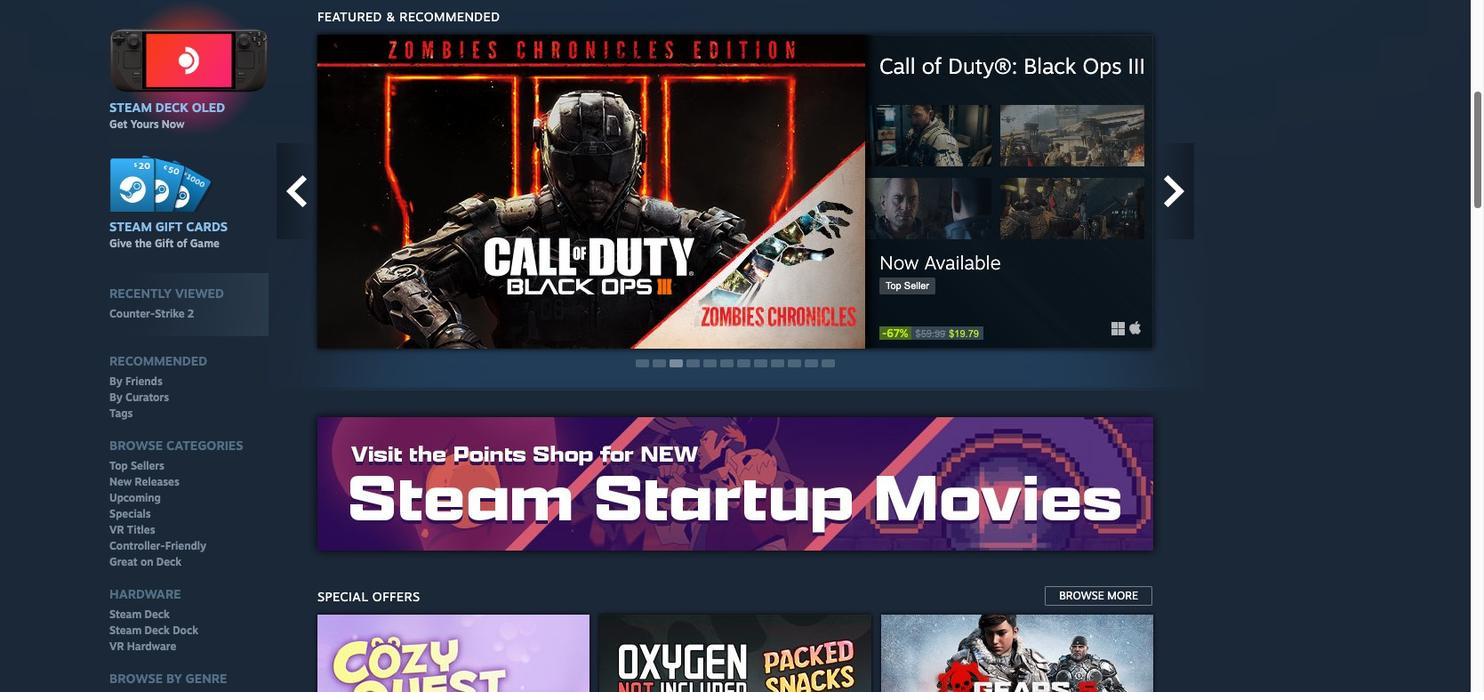 Task type: vqa. For each thing, say whether or not it's contained in the screenshot.
the #spotlight_weekend_deal Image
yes



Task type: locate. For each thing, give the bounding box(es) containing it.
0 vertical spatial vr
[[109, 523, 124, 537]]

vr inside browse categories top sellers new releases upcoming specials vr titles controller-friendly great on deck
[[109, 523, 124, 537]]

now down steam deck oled
[[162, 117, 185, 130]]

get yours now
[[109, 117, 185, 130]]

1 vr from the top
[[109, 523, 124, 537]]

top inside browse categories top sellers new releases upcoming specials vr titles controller-friendly great on deck
[[109, 459, 128, 473]]

2 vr from the top
[[109, 640, 124, 653]]

0 vertical spatial recommended
[[400, 9, 500, 24]]

by
[[109, 375, 123, 388], [109, 391, 123, 404]]

browse for browse by genre
[[109, 671, 163, 686]]

1 vertical spatial now
[[880, 251, 919, 274]]

1 #spotlight_weekend_deal image from the left
[[318, 615, 590, 692]]

of right call
[[922, 52, 942, 79]]

recommended right &
[[400, 9, 500, 24]]

available
[[925, 251, 1001, 274]]

of
[[922, 52, 942, 79], [177, 237, 187, 250]]

0 vertical spatial by
[[109, 375, 123, 388]]

vr titles link
[[109, 523, 155, 537]]

gift up the give the gift of game
[[155, 219, 183, 234]]

hardware up steam deck link
[[109, 586, 181, 601]]

-
[[882, 326, 887, 340]]

deck inside browse categories top sellers new releases upcoming specials vr titles controller-friendly great on deck
[[156, 555, 182, 569]]

ops
[[1083, 52, 1122, 79]]

&
[[386, 9, 396, 24]]

genre
[[186, 671, 227, 686]]

dock
[[173, 624, 198, 637]]

specials link
[[109, 507, 151, 521]]

tags link
[[109, 407, 133, 421]]

top for browse
[[109, 459, 128, 473]]

0 vertical spatial browse
[[109, 438, 163, 453]]

deck
[[155, 99, 189, 114], [156, 555, 182, 569], [145, 608, 170, 621], [145, 624, 170, 637]]

by left friends
[[109, 375, 123, 388]]

1 horizontal spatial #spotlight_weekend_deal image
[[600, 615, 872, 692]]

0 horizontal spatial #spotlight_weekend_deal image
[[318, 615, 590, 692]]

deck up steam deck dock link
[[145, 608, 170, 621]]

browse
[[109, 438, 163, 453], [1060, 589, 1105, 602], [109, 671, 163, 686]]

4 steam from the top
[[109, 624, 142, 637]]

recommended
[[400, 9, 500, 24], [109, 353, 207, 368]]

browse down vr hardware link
[[109, 671, 163, 686]]

controller-
[[109, 539, 165, 553]]

offers
[[373, 589, 420, 604]]

controller-friendly link
[[109, 539, 206, 553]]

vr
[[109, 523, 124, 537], [109, 640, 124, 653]]

titles
[[127, 523, 155, 537]]

call of duty®: black ops iii
[[880, 52, 1145, 79]]

more
[[1108, 589, 1139, 602]]

top inside now available top seller
[[886, 280, 902, 291]]

steam up steam deck dock link
[[109, 608, 142, 621]]

steam deck link
[[109, 608, 170, 622]]

top for now
[[886, 280, 902, 291]]

hardware
[[109, 586, 181, 601], [127, 640, 176, 653]]

give
[[109, 237, 132, 250]]

1 horizontal spatial top
[[886, 280, 902, 291]]

friends
[[125, 375, 163, 388]]

hardware down steam deck dock link
[[127, 640, 176, 653]]

recently viewed counter-strike 2
[[109, 286, 224, 320]]

steam up give
[[109, 219, 152, 234]]

get
[[109, 117, 128, 130]]

of down steam gift cards
[[177, 237, 187, 250]]

browse inside browse categories top sellers new releases upcoming specials vr titles controller-friendly great on deck
[[109, 438, 163, 453]]

great on deck link
[[109, 555, 182, 569]]

top left seller
[[886, 280, 902, 291]]

by up tags at the bottom left
[[109, 391, 123, 404]]

featured & recommended
[[318, 9, 500, 24]]

featured
[[318, 9, 382, 24]]

iii
[[1128, 52, 1145, 79]]

1 vertical spatial browse
[[1060, 589, 1105, 602]]

1 vertical spatial gift
[[155, 237, 174, 250]]

recently
[[109, 286, 172, 301]]

steam
[[109, 99, 152, 114], [109, 219, 152, 234], [109, 608, 142, 621], [109, 624, 142, 637]]

vr down steam deck link
[[109, 640, 124, 653]]

vr down specials link
[[109, 523, 124, 537]]

0 horizontal spatial now
[[162, 117, 185, 130]]

1 horizontal spatial now
[[880, 251, 919, 274]]

1 horizontal spatial recommended
[[400, 9, 500, 24]]

0 vertical spatial top
[[886, 280, 902, 291]]

viewed
[[175, 286, 224, 301]]

#spotlight_weekend_deal image
[[318, 615, 590, 692], [600, 615, 872, 692]]

browse inside 'link'
[[1060, 589, 1105, 602]]

0 vertical spatial hardware
[[109, 586, 181, 601]]

browse by genre
[[109, 671, 227, 686]]

cards
[[186, 219, 228, 234]]

1 vertical spatial hardware
[[127, 640, 176, 653]]

recommended up friends
[[109, 353, 207, 368]]

steam down steam deck link
[[109, 624, 142, 637]]

0 vertical spatial now
[[162, 117, 185, 130]]

1 vertical spatial recommended
[[109, 353, 207, 368]]

strike
[[155, 307, 185, 320]]

now up seller
[[880, 251, 919, 274]]

0 horizontal spatial of
[[177, 237, 187, 250]]

seller
[[904, 280, 929, 291]]

$19.79
[[949, 328, 979, 338]]

1 steam from the top
[[109, 99, 152, 114]]

1 vertical spatial of
[[177, 237, 187, 250]]

2
[[188, 307, 194, 320]]

0 horizontal spatial top
[[109, 459, 128, 473]]

browse up top sellers link
[[109, 438, 163, 453]]

0 vertical spatial gift
[[155, 219, 183, 234]]

yours
[[130, 117, 159, 130]]

1 horizontal spatial of
[[922, 52, 942, 79]]

browse left more
[[1060, 589, 1105, 602]]

gift down steam gift cards
[[155, 237, 174, 250]]

now
[[162, 117, 185, 130], [880, 251, 919, 274]]

vr inside hardware steam deck steam deck dock vr hardware
[[109, 640, 124, 653]]

gift
[[155, 219, 183, 234], [155, 237, 174, 250]]

steam up get at the left top of the page
[[109, 99, 152, 114]]

1 vertical spatial by
[[109, 391, 123, 404]]

on
[[140, 555, 153, 569]]

sellers
[[131, 459, 165, 473]]

1 vertical spatial top
[[109, 459, 128, 473]]

black
[[1024, 52, 1077, 79]]

1 vertical spatial vr
[[109, 640, 124, 653]]

top
[[886, 280, 902, 291], [109, 459, 128, 473]]

deck down controller-friendly link
[[156, 555, 182, 569]]

2 vertical spatial browse
[[109, 671, 163, 686]]

top up the new
[[109, 459, 128, 473]]



Task type: describe. For each thing, give the bounding box(es) containing it.
browse categories top sellers new releases upcoming specials vr titles controller-friendly great on deck
[[109, 438, 243, 569]]

releases
[[135, 475, 180, 489]]

2 #spotlight_weekend_deal image from the left
[[600, 615, 872, 692]]

great
[[109, 555, 138, 569]]

deck up vr hardware link
[[145, 624, 170, 637]]

categories
[[166, 438, 243, 453]]

now available top seller
[[880, 251, 1001, 291]]

hardware steam deck steam deck dock vr hardware
[[109, 586, 198, 653]]

0 horizontal spatial recommended
[[109, 353, 207, 368]]

0 vertical spatial of
[[922, 52, 942, 79]]

counter-
[[109, 307, 155, 320]]

new releases link
[[109, 475, 180, 489]]

new
[[109, 475, 132, 489]]

oled
[[192, 99, 225, 114]]

vr hardware link
[[109, 640, 176, 654]]

friendly
[[165, 539, 206, 553]]

by friends link
[[109, 375, 163, 389]]

specials
[[109, 507, 151, 521]]

upcoming
[[109, 491, 161, 505]]

steam deck oled
[[109, 99, 225, 114]]

$59.99
[[916, 328, 946, 338]]

top sellers link
[[109, 459, 165, 473]]

2 by from the top
[[109, 391, 123, 404]]

tags
[[109, 407, 133, 420]]

2 steam from the top
[[109, 219, 152, 234]]

by
[[166, 671, 182, 686]]

duty®:
[[948, 52, 1018, 79]]

special
[[318, 589, 369, 604]]

1 by from the top
[[109, 375, 123, 388]]

steam gift cards
[[109, 219, 228, 234]]

special offers
[[318, 589, 420, 604]]

browse more link
[[1045, 585, 1154, 607]]

browse for browse more
[[1060, 589, 1105, 602]]

now inside now available top seller
[[880, 251, 919, 274]]

upcoming link
[[109, 491, 161, 505]]

game
[[190, 237, 220, 250]]

67%
[[887, 326, 909, 340]]

give the gift of game
[[109, 237, 220, 250]]

steam deck dock link
[[109, 624, 198, 638]]

curators
[[125, 391, 169, 404]]

call
[[880, 52, 916, 79]]

by curators link
[[109, 391, 169, 405]]

the
[[135, 237, 152, 250]]

-67% $59.99 $19.79
[[882, 326, 979, 340]]

recommended by friends by curators tags
[[109, 353, 207, 420]]

browse more
[[1060, 589, 1139, 602]]

browse for browse categories top sellers new releases upcoming specials vr titles controller-friendly great on deck
[[109, 438, 163, 453]]

3 steam from the top
[[109, 608, 142, 621]]

counter-strike 2 link
[[109, 307, 194, 321]]

deck up get yours now
[[155, 99, 189, 114]]



